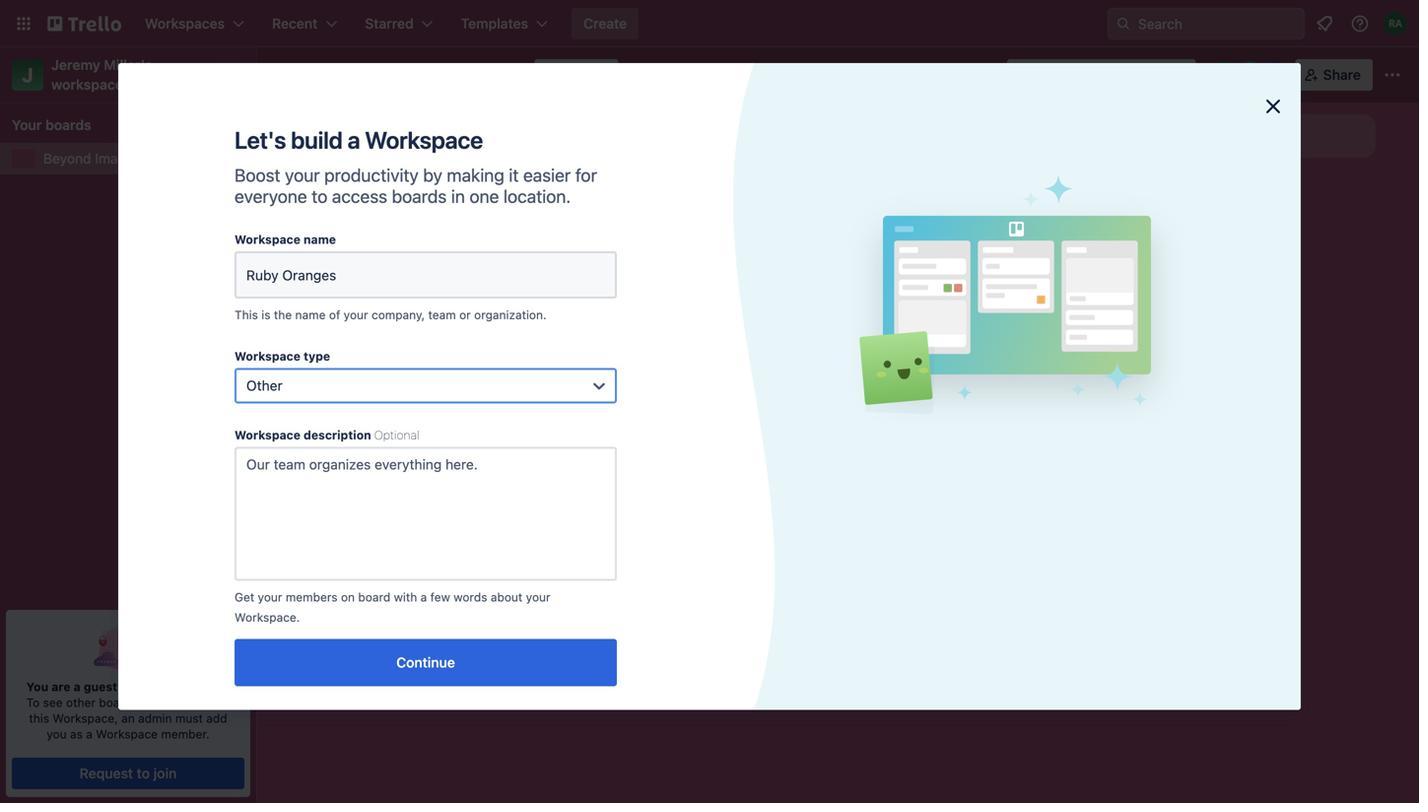 Task type: describe. For each thing, give the bounding box(es) containing it.
your right about
[[526, 590, 551, 604]]

description
[[304, 428, 371, 442]]

is
[[262, 308, 271, 322]]

imagination
[[95, 150, 169, 167]]

in inside boost your productivity by making it easier for everyone to access boards in one location.
[[451, 186, 465, 207]]

create for create
[[584, 15, 627, 32]]

one
[[470, 186, 499, 207]]

kickoff meeting link
[[288, 592, 517, 612]]

0 vertical spatial add
[[867, 199, 894, 215]]

ruby anderson (rubyanderson7) image
[[1211, 61, 1239, 89]]

by
[[423, 165, 442, 186]]

add for middle add a card button
[[588, 254, 614, 270]]

let's
[[235, 126, 286, 154]]

workspace for workspace description optional
[[235, 428, 301, 442]]

add a card button for bottommost create from template… "image"
[[276, 629, 497, 661]]

create instagram
[[288, 459, 397, 476]]

kickoff
[[288, 593, 332, 610]]

2 vertical spatial in
[[220, 696, 230, 710]]

0 notifications image
[[1313, 12, 1337, 35]]

1 vertical spatial create from template… image
[[505, 637, 520, 653]]

about
[[491, 590, 523, 604]]

and
[[141, 696, 161, 710]]

words
[[454, 590, 487, 604]]

you
[[47, 727, 67, 741]]

add
[[206, 712, 227, 726]]

0 horizontal spatial terry turtle (terryturtle) image
[[497, 481, 520, 505]]

access
[[332, 186, 387, 207]]

easier
[[523, 165, 571, 186]]

this
[[235, 308, 258, 322]]

member.
[[161, 727, 210, 741]]

create linkedin link
[[288, 189, 517, 209]]

type
[[304, 349, 330, 363]]

0 horizontal spatial in
[[120, 680, 131, 694]]

thoughts thinking
[[568, 190, 622, 219]]

add for add a card button associated with bottommost create from template… "image"
[[308, 637, 334, 653]]

jeremy miller's workspace
[[51, 57, 156, 93]]

let's build a workspace
[[235, 126, 483, 154]]

board
[[358, 590, 391, 604]]

productivity
[[324, 165, 419, 186]]

search image
[[1116, 16, 1132, 32]]

beyond imagination
[[43, 150, 169, 167]]

continue
[[396, 655, 455, 671]]

back to home image
[[47, 8, 121, 39]]

team
[[428, 308, 456, 322]]

workspace. inside get your members on board with a few words about your workspace.
[[235, 611, 300, 624]]

to inside button
[[137, 765, 150, 782]]

organization.
[[474, 308, 547, 322]]

request to join
[[80, 765, 177, 782]]

you are a guest in this workspace. to see other boards and members in this workspace, an admin must add you as a workspace member.
[[26, 680, 230, 741]]

create for create linkedin
[[288, 191, 330, 207]]

workspace name
[[235, 233, 336, 246]]

2 vertical spatial add a card
[[308, 637, 378, 653]]

2 horizontal spatial add a card
[[867, 199, 938, 215]]

Search field
[[1132, 9, 1304, 38]]

workspace description optional
[[235, 428, 420, 442]]

workspace inside you are a guest in this workspace. to see other boards and members in this workspace, an admin must add you as a workspace member.
[[96, 727, 158, 741]]

filters for 1 card matches filters
[[668, 155, 704, 172]]

3
[[288, 155, 296, 172]]

a inside get your members on board with a few words about your workspace.
[[421, 590, 427, 604]]

color: bold red, title: "thoughts" element
[[568, 189, 622, 204]]

you
[[26, 680, 48, 694]]

your right of
[[344, 308, 368, 322]]

other
[[246, 378, 283, 394]]

filters for 3 cards match filters
[[383, 155, 419, 172]]

build
[[291, 126, 343, 154]]

primary element
[[0, 0, 1420, 47]]

location.
[[504, 186, 571, 207]]

kickoff meeting
[[288, 593, 388, 610]]

request to join button
[[12, 758, 244, 790]]

1
[[568, 155, 574, 172]]

members inside you are a guest in this workspace. to see other boards and members in this workspace, an admin must add you as a workspace member.
[[165, 696, 217, 710]]

jeremy miller (jeremymiller198) image
[[1237, 61, 1264, 89]]

thoughts
[[568, 190, 622, 204]]

share button
[[1296, 59, 1373, 91]]

this is the name of your company, team or organization.
[[235, 308, 547, 322]]

for
[[575, 165, 597, 186]]

must
[[175, 712, 203, 726]]

continue button
[[235, 639, 617, 687]]

workspace
[[51, 76, 123, 93]]



Task type: locate. For each thing, give the bounding box(es) containing it.
in up add on the left bottom
[[220, 696, 230, 710]]

to down cards
[[312, 186, 328, 207]]

open information menu image
[[1351, 14, 1370, 34]]

in right guest
[[120, 680, 131, 694]]

few
[[430, 590, 450, 604]]

everyone
[[235, 186, 307, 207]]

filters
[[383, 155, 419, 172], [668, 155, 704, 172]]

add a card button
[[836, 191, 1057, 223], [556, 246, 777, 278], [276, 629, 497, 661]]

Workspace name text field
[[235, 251, 617, 299]]

1 horizontal spatial this
[[134, 680, 157, 694]]

1 vertical spatial add a card
[[588, 254, 658, 270]]

request
[[80, 765, 133, 782]]

your
[[12, 117, 42, 133]]

1 vertical spatial boards
[[392, 186, 447, 207]]

on
[[341, 590, 355, 604]]

0 horizontal spatial add a card button
[[276, 629, 497, 661]]

workspace for workspace name
[[235, 233, 301, 246]]

1 horizontal spatial to
[[312, 186, 328, 207]]

workspace up the other
[[235, 349, 301, 363]]

share
[[1324, 67, 1361, 83]]

members left on
[[286, 590, 338, 604]]

boost your productivity by making it easier for everyone to access boards in one location.
[[235, 165, 597, 207]]

0 horizontal spatial to
[[137, 765, 150, 782]]

making
[[447, 165, 504, 186]]

2 vertical spatial add
[[308, 637, 334, 653]]

in left one
[[451, 186, 465, 207]]

company,
[[372, 308, 425, 322]]

0 horizontal spatial create from template… image
[[505, 637, 520, 653]]

workspace,
[[53, 712, 118, 726]]

workspace up color: purple, title: none image
[[235, 428, 301, 442]]

this down to
[[29, 712, 49, 726]]

guest
[[84, 680, 117, 694]]

1 horizontal spatial terry turtle (terryturtle) image
[[1262, 61, 1290, 89]]

it
[[509, 165, 519, 186]]

linkedin
[[334, 191, 387, 207]]

your
[[285, 165, 320, 186], [344, 308, 368, 322], [258, 590, 282, 604], [526, 590, 551, 604]]

other
[[66, 696, 96, 710]]

meeting
[[336, 593, 388, 610]]

your boards with 1 items element
[[12, 113, 235, 137]]

of
[[329, 308, 340, 322]]

1 vertical spatial create
[[288, 191, 330, 207]]

create for create instagram
[[288, 459, 330, 476]]

1 vertical spatial this
[[29, 712, 49, 726]]

this
[[134, 680, 157, 694], [29, 712, 49, 726]]

filters up the thinking link at top
[[668, 155, 704, 172]]

workspace. down get
[[235, 611, 300, 624]]

workspace down everyone
[[235, 233, 301, 246]]

0 horizontal spatial add
[[308, 637, 334, 653]]

1 vertical spatial terry turtle (terryturtle) image
[[497, 481, 520, 505]]

Our team organizes everything here. text field
[[235, 447, 617, 581]]

2 filters from the left
[[668, 155, 704, 172]]

create button
[[572, 8, 639, 39]]

terry turtle (terryturtle) image
[[1262, 61, 1290, 89], [497, 481, 520, 505]]

create inside create button
[[584, 15, 627, 32]]

0 horizontal spatial workspace.
[[160, 680, 230, 694]]

match
[[339, 155, 379, 172]]

boards
[[45, 117, 91, 133], [392, 186, 447, 207], [99, 696, 137, 710]]

2 horizontal spatial boards
[[392, 186, 447, 207]]

beyond
[[43, 150, 91, 167]]

1 card matches filters
[[568, 155, 704, 172]]

create instagram link
[[288, 458, 517, 478]]

are
[[51, 680, 71, 694]]

create linkedin
[[288, 191, 387, 207]]

create from template… image
[[1065, 199, 1080, 215], [505, 637, 520, 653]]

matches
[[610, 155, 664, 172]]

as
[[70, 727, 83, 741]]

create inside create linkedin link
[[288, 191, 330, 207]]

2 horizontal spatial add a card button
[[836, 191, 1057, 223]]

1 horizontal spatial create from template… image
[[1065, 199, 1080, 215]]

1 horizontal spatial boards
[[99, 696, 137, 710]]

thinking link
[[568, 201, 797, 221]]

get your members on board with a few words about your workspace.
[[235, 590, 551, 624]]

workspace.
[[235, 611, 300, 624], [160, 680, 230, 694]]

0 vertical spatial terry turtle (terryturtle) image
[[1262, 61, 1290, 89]]

2 horizontal spatial in
[[451, 186, 465, 207]]

name down create linkedin
[[304, 233, 336, 246]]

0 vertical spatial boards
[[45, 117, 91, 133]]

boards up beyond
[[45, 117, 91, 133]]

0 vertical spatial add a card button
[[836, 191, 1057, 223]]

ruby anderson (rubyanderson7) image
[[1384, 12, 1408, 35]]

your right get
[[258, 590, 282, 604]]

boards inside you are a guest in this workspace. to see other boards and members in this workspace, an admin must add you as a workspace member.
[[99, 696, 137, 710]]

to
[[312, 186, 328, 207], [137, 765, 150, 782]]

cards
[[300, 155, 335, 172]]

beyond imagination link
[[43, 149, 221, 169]]

color: purple, title: none image
[[288, 446, 327, 454]]

workspace
[[365, 126, 483, 154], [235, 233, 301, 246], [235, 349, 301, 363], [235, 428, 301, 442], [96, 727, 158, 741]]

1 vertical spatial in
[[120, 680, 131, 694]]

a
[[348, 126, 360, 154], [897, 199, 905, 215], [617, 254, 625, 270], [421, 590, 427, 604], [337, 637, 345, 653], [74, 680, 81, 694], [86, 727, 93, 741]]

boards up an
[[99, 696, 137, 710]]

0 horizontal spatial filters
[[383, 155, 419, 172]]

1 vertical spatial name
[[295, 308, 326, 322]]

name
[[304, 233, 336, 246], [295, 308, 326, 322]]

your down build
[[285, 165, 320, 186]]

boards right 'linkedin'
[[392, 186, 447, 207]]

members
[[286, 590, 338, 604], [165, 696, 217, 710]]

jeremy
[[51, 57, 100, 73]]

show menu image
[[1383, 65, 1403, 85]]

0 vertical spatial members
[[286, 590, 338, 604]]

to left 'join'
[[137, 765, 150, 782]]

the
[[274, 308, 292, 322]]

or
[[459, 308, 471, 322]]

0 horizontal spatial boards
[[45, 117, 91, 133]]

add a card button for the right create from template… "image"
[[836, 191, 1057, 223]]

1 horizontal spatial add
[[588, 254, 614, 270]]

1 horizontal spatial members
[[286, 590, 338, 604]]

0 vertical spatial add a card
[[867, 199, 938, 215]]

0 vertical spatial this
[[134, 680, 157, 694]]

1 horizontal spatial add a card
[[588, 254, 658, 270]]

this up and on the left bottom
[[134, 680, 157, 694]]

workspace type
[[235, 349, 330, 363]]

see
[[43, 696, 63, 710]]

1 filters from the left
[[383, 155, 419, 172]]

0 horizontal spatial members
[[165, 696, 217, 710]]

0 vertical spatial create from template… image
[[1065, 199, 1080, 215]]

add a card
[[867, 199, 938, 215], [588, 254, 658, 270], [308, 637, 378, 653]]

an
[[121, 712, 135, 726]]

starred icon image
[[229, 151, 244, 167]]

with
[[394, 590, 417, 604]]

join
[[154, 765, 177, 782]]

workspace. up must
[[160, 680, 230, 694]]

miller's
[[104, 57, 153, 73]]

2 vertical spatial add a card button
[[276, 629, 497, 661]]

1 vertical spatial workspace.
[[160, 680, 230, 694]]

thinking
[[568, 203, 622, 219]]

filters left by
[[383, 155, 419, 172]]

1 vertical spatial to
[[137, 765, 150, 782]]

1 horizontal spatial workspace.
[[235, 611, 300, 624]]

add
[[867, 199, 894, 215], [588, 254, 614, 270], [308, 637, 334, 653]]

name left of
[[295, 308, 326, 322]]

j
[[22, 63, 33, 86]]

2 horizontal spatial add
[[867, 199, 894, 215]]

1 vertical spatial add
[[588, 254, 614, 270]]

automation image
[[972, 59, 1000, 87]]

members inside get your members on board with a few words about your workspace.
[[286, 590, 338, 604]]

boards inside boost your productivity by making it easier for everyone to access boards in one location.
[[392, 186, 447, 207]]

members up must
[[165, 696, 217, 710]]

instagram
[[334, 459, 397, 476]]

0 vertical spatial to
[[312, 186, 328, 207]]

to
[[26, 696, 40, 710]]

0 vertical spatial name
[[304, 233, 336, 246]]

Board name text field
[[272, 59, 460, 91]]

card
[[578, 155, 606, 172], [908, 199, 938, 215], [628, 254, 658, 270], [349, 637, 378, 653]]

in
[[451, 186, 465, 207], [120, 680, 131, 694], [220, 696, 230, 710]]

2 vertical spatial create
[[288, 459, 330, 476]]

0 vertical spatial in
[[451, 186, 465, 207]]

0 horizontal spatial add a card
[[308, 637, 378, 653]]

3 cards match filters
[[288, 155, 419, 172]]

1 horizontal spatial in
[[220, 696, 230, 710]]

1 vertical spatial members
[[165, 696, 217, 710]]

optional
[[374, 428, 420, 442]]

admin
[[138, 712, 172, 726]]

1 horizontal spatial filters
[[668, 155, 704, 172]]

your boards
[[12, 117, 91, 133]]

0 vertical spatial create
[[584, 15, 627, 32]]

0 vertical spatial workspace.
[[235, 611, 300, 624]]

workspace up by
[[365, 126, 483, 154]]

to inside boost your productivity by making it easier for everyone to access boards in one location.
[[312, 186, 328, 207]]

1 vertical spatial add a card button
[[556, 246, 777, 278]]

workspace down an
[[96, 727, 158, 741]]

workspace for workspace type
[[235, 349, 301, 363]]

2 vertical spatial boards
[[99, 696, 137, 710]]

workspace. inside you are a guest in this workspace. to see other boards and members in this workspace, an admin must add you as a workspace member.
[[160, 680, 230, 694]]

0 horizontal spatial this
[[29, 712, 49, 726]]

boost
[[235, 165, 280, 186]]

get
[[235, 590, 255, 604]]

your inside boost your productivity by making it easier for everyone to access boards in one location.
[[285, 165, 320, 186]]

1 horizontal spatial add a card button
[[556, 246, 777, 278]]



Task type: vqa. For each thing, say whether or not it's contained in the screenshot.
TEMPLATE TOWN HALL MEETINGS at left
no



